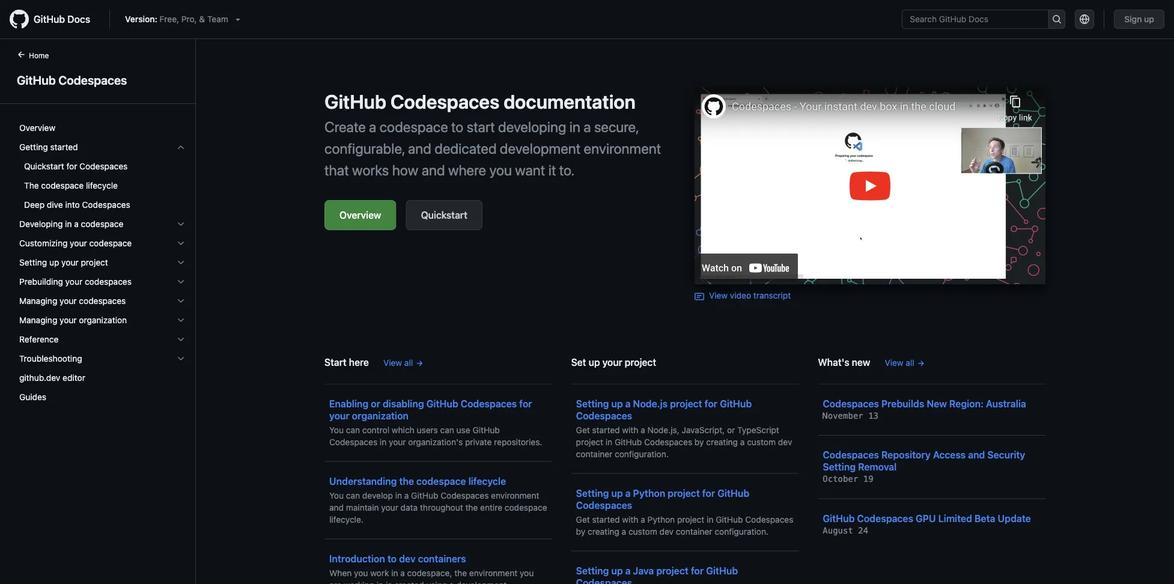 Task type: locate. For each thing, give the bounding box(es) containing it.
for inside the setting up a node.js project for github codespaces get started with a node.js, javascript, or typescript project in github codespaces by creating a custom dev container configuration.
[[705, 398, 718, 409]]

codespace up how
[[380, 118, 448, 135]]

0 vertical spatial codespaces
[[85, 277, 132, 287]]

quickstart down getting started
[[24, 161, 64, 171]]

using
[[426, 580, 447, 584]]

dev up setting up a java project for github codespaces "link"
[[660, 527, 674, 537]]

the
[[24, 181, 39, 191]]

for inside enabling or disabling github codespaces for your organization you can control which users can use github codespaces in your organization's private repositories.
[[520, 398, 532, 409]]

github inside github codespaces documentation create a codespace to start developing in a secure, configurable, and dedicated development environment that works how and where you want it to.
[[325, 90, 386, 113]]

setting for setting up a python project for github codespaces get started with a python project in github codespaces by creating a custom dev container configuration.
[[576, 488, 609, 499]]

1 vertical spatial you
[[329, 491, 344, 500]]

1 get from the top
[[576, 425, 590, 435]]

custom inside the setting up a node.js project for github codespaces get started with a node.js, javascript, or typescript project in github codespaces by creating a custom dev container configuration.
[[747, 437, 776, 447]]

you inside understanding the codespace lifecycle you can develop in a github codespaces environment and maintain your data throughout the entire codespace lifecycle.
[[329, 491, 344, 500]]

0 vertical spatial organization
[[79, 315, 127, 325]]

organization's
[[408, 437, 463, 447]]

codespaces inside github codespaces documentation create a codespace to start developing in a secure, configurable, and dedicated development environment that works how and where you want it to.
[[391, 90, 500, 113]]

project inside setting up a java project for github codespaces
[[657, 565, 689, 577]]

the up data
[[399, 476, 414, 487]]

1 with from the top
[[622, 425, 639, 435]]

transcript
[[754, 291, 791, 301]]

containers
[[418, 553, 466, 564]]

0 vertical spatial overview
[[19, 123, 55, 133]]

1 horizontal spatial you
[[490, 162, 512, 179]]

all up disabling
[[405, 358, 413, 368]]

access
[[933, 449, 966, 461]]

troubleshooting button
[[14, 349, 191, 369]]

codespaces for managing your codespaces
[[79, 296, 126, 306]]

0 vertical spatial configuration.
[[615, 449, 669, 459]]

a inside dropdown button
[[74, 219, 79, 229]]

where
[[448, 162, 486, 179]]

24
[[859, 526, 869, 536]]

setting inside setting up a java project for github codespaces
[[576, 565, 609, 577]]

1 horizontal spatial view all link
[[885, 356, 925, 369]]

and inside codespaces repository access and security setting removal october 19
[[969, 449, 986, 461]]

team
[[207, 14, 228, 24]]

managing
[[19, 296, 57, 306], [19, 315, 57, 325]]

2 view all from the left
[[885, 358, 915, 368]]

view all for start here
[[384, 358, 413, 368]]

custom inside setting up a python project for github codespaces get started with a python project in github codespaces by creating a custom dev container configuration.
[[629, 527, 658, 537]]

view
[[709, 291, 728, 301], [384, 358, 402, 368], [885, 358, 904, 368]]

1 horizontal spatial to
[[451, 118, 464, 135]]

security
[[988, 449, 1026, 461]]

node.js,
[[648, 425, 680, 435]]

1 vertical spatial quickstart
[[421, 210, 468, 221]]

0 vertical spatial or
[[371, 398, 380, 409]]

1 view all link from the left
[[384, 356, 424, 369]]

codespaces down prebuilding your codespaces dropdown button
[[79, 296, 126, 306]]

link image
[[695, 292, 705, 301]]

0 horizontal spatial view
[[384, 358, 402, 368]]

2 with from the top
[[622, 515, 639, 525]]

container inside the setting up a node.js project for github codespaces get started with a node.js, javascript, or typescript project in github codespaces by creating a custom dev container configuration.
[[576, 449, 613, 459]]

managing your codespaces button
[[14, 292, 191, 311]]

and up the lifecycle.
[[329, 503, 344, 512]]

your up managing your organization
[[60, 296, 77, 306]]

works
[[352, 162, 389, 179]]

quickstart
[[24, 161, 64, 171], [421, 210, 468, 221]]

organization inside dropdown button
[[79, 315, 127, 325]]

sc 9kayk9 0 image for troubleshooting
[[176, 354, 186, 364]]

managing your organization button
[[14, 311, 191, 330]]

getting started element
[[10, 138, 195, 215], [10, 157, 195, 215]]

view all right new
[[885, 358, 915, 368]]

13
[[869, 411, 879, 421]]

1 vertical spatial configuration.
[[715, 527, 769, 537]]

your inside understanding the codespace lifecycle you can develop in a github codespaces environment and maintain your data throughout the entire codespace lifecycle.
[[381, 503, 399, 512]]

3 sc 9kayk9 0 image from the top
[[176, 239, 186, 248]]

can left control
[[346, 425, 360, 435]]

0 horizontal spatial all
[[405, 358, 413, 368]]

view all link up disabling
[[384, 356, 424, 369]]

0 horizontal spatial view all
[[384, 358, 413, 368]]

1 sc 9kayk9 0 image from the top
[[176, 258, 186, 268]]

your
[[70, 238, 87, 248], [61, 258, 79, 268], [65, 277, 82, 287], [60, 296, 77, 306], [60, 315, 77, 325], [603, 356, 623, 368], [329, 410, 350, 421], [389, 437, 406, 447], [381, 503, 399, 512]]

and up how
[[408, 140, 432, 157]]

codespace right entire
[[505, 503, 547, 512]]

codespace up throughout at the bottom left
[[417, 476, 466, 487]]

your inside managing your codespaces dropdown button
[[60, 296, 77, 306]]

github docs link
[[10, 10, 100, 29]]

4 sc 9kayk9 0 image from the top
[[176, 296, 186, 306]]

triangle down image
[[233, 14, 243, 24]]

0 vertical spatial custom
[[747, 437, 776, 447]]

1 horizontal spatial container
[[676, 527, 713, 537]]

your right set
[[603, 356, 623, 368]]

overview inside the github codespaces element
[[19, 123, 55, 133]]

to.
[[560, 162, 575, 179]]

custom down typescript
[[747, 437, 776, 447]]

managing up reference
[[19, 315, 57, 325]]

1 vertical spatial lifecycle
[[469, 476, 506, 487]]

dev inside the setting up a node.js project for github codespaces get started with a node.js, javascript, or typescript project in github codespaces by creating a custom dev container configuration.
[[778, 437, 793, 447]]

start
[[325, 356, 347, 368]]

1 vertical spatial to
[[388, 553, 397, 564]]

can up 'maintain'
[[346, 491, 360, 500]]

up inside dropdown button
[[49, 258, 59, 268]]

python
[[633, 488, 666, 499], [648, 515, 675, 525]]

develop
[[362, 491, 393, 500]]

2 vertical spatial started
[[592, 515, 620, 525]]

setting inside "setting up your project" dropdown button
[[19, 258, 47, 268]]

lifecycle down quickstart for codespaces link
[[86, 181, 118, 191]]

understanding the codespace lifecycle you can develop in a github codespaces environment and maintain your data throughout the entire codespace lifecycle.
[[329, 476, 547, 525]]

dev down typescript
[[778, 437, 793, 447]]

guides
[[19, 392, 46, 402]]

0 horizontal spatial view all link
[[384, 356, 424, 369]]

sc 9kayk9 0 image inside 'developing in a codespace' dropdown button
[[176, 219, 186, 229]]

codespaces
[[85, 277, 132, 287], [79, 296, 126, 306]]

your up prebuilding your codespaces
[[61, 258, 79, 268]]

1 getting started element from the top
[[10, 138, 195, 215]]

deep dive into codespaces link
[[14, 195, 191, 215]]

0 vertical spatial container
[[576, 449, 613, 459]]

use
[[457, 425, 471, 435]]

and right access
[[969, 449, 986, 461]]

or up control
[[371, 398, 380, 409]]

0 vertical spatial dev
[[778, 437, 793, 447]]

0 vertical spatial quickstart
[[24, 161, 64, 171]]

0 vertical spatial overview link
[[14, 118, 191, 138]]

None search field
[[902, 10, 1066, 29]]

quickstart for quickstart for codespaces
[[24, 161, 64, 171]]

dedicated
[[435, 140, 497, 157]]

here
[[349, 356, 369, 368]]

0 horizontal spatial you
[[354, 568, 368, 578]]

quickstart for codespaces link
[[14, 157, 191, 176]]

get inside the setting up a node.js project for github codespaces get started with a node.js, javascript, or typescript project in github codespaces by creating a custom dev container configuration.
[[576, 425, 590, 435]]

sc 9kayk9 0 image inside "setting up your project" dropdown button
[[176, 258, 186, 268]]

your down enabling
[[329, 410, 350, 421]]

dev up "created"
[[399, 553, 416, 564]]

2 managing from the top
[[19, 315, 57, 325]]

environment for lifecycle
[[491, 491, 540, 500]]

new
[[852, 356, 871, 368]]

setting for setting up your project
[[19, 258, 47, 268]]

can inside understanding the codespace lifecycle you can develop in a github codespaces environment and maintain your data throughout the entire codespace lifecycle.
[[346, 491, 360, 500]]

2 view all link from the left
[[885, 356, 925, 369]]

0 horizontal spatial or
[[371, 398, 380, 409]]

1 vertical spatial environment
[[491, 491, 540, 500]]

1 vertical spatial with
[[622, 515, 639, 525]]

select language: current language is english image
[[1080, 14, 1090, 24]]

1 vertical spatial custom
[[629, 527, 658, 537]]

overview down works
[[340, 210, 381, 221]]

get
[[576, 425, 590, 435], [576, 515, 590, 525]]

1 all from the left
[[405, 358, 413, 368]]

creating
[[707, 437, 738, 447], [588, 527, 620, 537]]

github.dev editor
[[19, 373, 85, 383]]

up inside setting up a java project for github codespaces
[[612, 565, 623, 577]]

0 horizontal spatial custom
[[629, 527, 658, 537]]

0 horizontal spatial overview
[[19, 123, 55, 133]]

java
[[633, 565, 654, 577]]

sc 9kayk9 0 image inside customizing your codespace dropdown button
[[176, 239, 186, 248]]

environment inside "introduction to dev containers when you work in a codespace, the environment you are working in is created using a developmen"
[[469, 568, 518, 578]]

setting for setting up a node.js project for github codespaces get started with a node.js, javascript, or typescript project in github codespaces by creating a custom dev container configuration.
[[576, 398, 609, 409]]

0 horizontal spatial to
[[388, 553, 397, 564]]

environment for containers
[[469, 568, 518, 578]]

introduction
[[329, 553, 385, 564]]

codespace down deep dive into codespaces link
[[81, 219, 123, 229]]

to up dedicated
[[451, 118, 464, 135]]

the left entire
[[466, 503, 478, 512]]

0 vertical spatial get
[[576, 425, 590, 435]]

0 vertical spatial with
[[622, 425, 639, 435]]

search image
[[1053, 14, 1062, 24]]

all for disabling
[[405, 358, 413, 368]]

for
[[66, 161, 77, 171], [520, 398, 532, 409], [705, 398, 718, 409], [703, 488, 715, 499], [691, 565, 704, 577]]

organization down managing your codespaces dropdown button at the left of the page
[[79, 315, 127, 325]]

dev inside "introduction to dev containers when you work in a codespace, the environment you are working in is created using a developmen"
[[399, 553, 416, 564]]

can
[[346, 425, 360, 435], [440, 425, 454, 435], [346, 491, 360, 500]]

0 horizontal spatial overview link
[[14, 118, 191, 138]]

1 horizontal spatial view all
[[885, 358, 915, 368]]

0 horizontal spatial organization
[[79, 315, 127, 325]]

organization
[[79, 315, 127, 325], [352, 410, 409, 421]]

your inside prebuilding your codespaces dropdown button
[[65, 277, 82, 287]]

all
[[405, 358, 413, 368], [906, 358, 915, 368]]

quickstart down where
[[421, 210, 468, 221]]

4 sc 9kayk9 0 image from the top
[[176, 354, 186, 364]]

august 24 element
[[823, 526, 869, 536]]

codespaces inside setting up a java project for github codespaces
[[576, 577, 633, 584]]

in inside github codespaces documentation create a codespace to start developing in a secure, configurable, and dedicated development environment that works how and where you want it to.
[[570, 118, 581, 135]]

1 view all from the left
[[384, 358, 413, 368]]

setting inside the setting up a node.js project for github codespaces get started with a node.js, javascript, or typescript project in github codespaces by creating a custom dev container configuration.
[[576, 398, 609, 409]]

5 sc 9kayk9 0 image from the top
[[176, 316, 186, 325]]

1 vertical spatial overview
[[340, 210, 381, 221]]

getting
[[19, 142, 48, 152]]

home
[[29, 51, 49, 60]]

1 horizontal spatial custom
[[747, 437, 776, 447]]

your down develop
[[381, 503, 399, 512]]

2 you from the top
[[329, 491, 344, 500]]

view all link up prebuilds
[[885, 356, 925, 369]]

0 vertical spatial managing
[[19, 296, 57, 306]]

1 horizontal spatial overview link
[[325, 200, 396, 230]]

started inside setting up a python project for github codespaces get started with a python project in github codespaces by creating a custom dev container configuration.
[[592, 515, 620, 525]]

environment
[[584, 140, 661, 157], [491, 491, 540, 500], [469, 568, 518, 578]]

sc 9kayk9 0 image for setting up your project
[[176, 258, 186, 268]]

1 vertical spatial started
[[592, 425, 620, 435]]

up inside the setting up a node.js project for github codespaces get started with a node.js, javascript, or typescript project in github codespaces by creating a custom dev container configuration.
[[612, 398, 623, 409]]

1 vertical spatial managing
[[19, 315, 57, 325]]

0 vertical spatial started
[[50, 142, 78, 152]]

2 horizontal spatial dev
[[778, 437, 793, 447]]

2 vertical spatial dev
[[399, 553, 416, 564]]

removal
[[858, 461, 897, 473]]

sc 9kayk9 0 image for reference
[[176, 335, 186, 344]]

1 horizontal spatial by
[[695, 437, 704, 447]]

0 vertical spatial by
[[695, 437, 704, 447]]

2 vertical spatial environment
[[469, 568, 518, 578]]

1 horizontal spatial configuration.
[[715, 527, 769, 537]]

and inside understanding the codespace lifecycle you can develop in a github codespaces environment and maintain your data throughout the entire codespace lifecycle.
[[329, 503, 344, 512]]

setting for setting up a java project for github codespaces
[[576, 565, 609, 577]]

for inside getting started element
[[66, 161, 77, 171]]

with inside the setting up a node.js project for github codespaces get started with a node.js, javascript, or typescript project in github codespaces by creating a custom dev container configuration.
[[622, 425, 639, 435]]

github.dev editor link
[[14, 369, 191, 388]]

view all right the here
[[384, 358, 413, 368]]

your down managing your codespaces
[[60, 315, 77, 325]]

up for setting up a java project for github codespaces
[[612, 565, 623, 577]]

1 vertical spatial get
[[576, 515, 590, 525]]

in inside setting up a python project for github codespaces get started with a python project in github codespaces by creating a custom dev container configuration.
[[707, 515, 714, 525]]

github inside understanding the codespace lifecycle you can develop in a github codespaces environment and maintain your data throughout the entire codespace lifecycle.
[[411, 491, 439, 500]]

view all
[[384, 358, 413, 368], [885, 358, 915, 368]]

view right link image
[[709, 291, 728, 301]]

you down enabling
[[329, 425, 344, 435]]

development
[[500, 140, 581, 157]]

2 getting started element from the top
[[10, 157, 195, 215]]

sc 9kayk9 0 image inside managing your organization dropdown button
[[176, 316, 186, 325]]

1 vertical spatial codespaces
[[79, 296, 126, 306]]

configuration. inside setting up a python project for github codespaces get started with a python project in github codespaces by creating a custom dev container configuration.
[[715, 527, 769, 537]]

1 horizontal spatial dev
[[660, 527, 674, 537]]

1 vertical spatial container
[[676, 527, 713, 537]]

to up 'work'
[[388, 553, 397, 564]]

disabling
[[383, 398, 424, 409]]

and
[[408, 140, 432, 157], [422, 162, 445, 179], [969, 449, 986, 461], [329, 503, 344, 512]]

your inside "setting up your project" dropdown button
[[61, 258, 79, 268]]

view right the here
[[384, 358, 402, 368]]

up inside setting up a python project for github codespaces get started with a python project in github codespaces by creating a custom dev container configuration.
[[612, 488, 623, 499]]

setting inside setting up a python project for github codespaces get started with a python project in github codespaces by creating a custom dev container configuration.
[[576, 488, 609, 499]]

custom
[[747, 437, 776, 447], [629, 527, 658, 537]]

overview up getting
[[19, 123, 55, 133]]

2 horizontal spatial view
[[885, 358, 904, 368]]

started
[[50, 142, 78, 152], [592, 425, 620, 435], [592, 515, 620, 525]]

1 horizontal spatial creating
[[707, 437, 738, 447]]

project inside dropdown button
[[81, 258, 108, 268]]

lifecycle up entire
[[469, 476, 506, 487]]

0 horizontal spatial configuration.
[[615, 449, 669, 459]]

1 vertical spatial organization
[[352, 410, 409, 421]]

sc 9kayk9 0 image for customizing your codespace
[[176, 239, 186, 248]]

2 sc 9kayk9 0 image from the top
[[176, 219, 186, 229]]

0 horizontal spatial container
[[576, 449, 613, 459]]

codespaces down "setting up your project" dropdown button
[[85, 277, 132, 287]]

developing in a codespace
[[19, 219, 123, 229]]

guides link
[[14, 388, 191, 407]]

1 managing from the top
[[19, 296, 57, 306]]

1 vertical spatial by
[[576, 527, 586, 537]]

a
[[369, 118, 377, 135], [584, 118, 591, 135], [74, 219, 79, 229], [626, 398, 631, 409], [641, 425, 646, 435], [741, 437, 745, 447], [626, 488, 631, 499], [404, 491, 409, 500], [641, 515, 646, 525], [622, 527, 627, 537], [626, 565, 631, 577], [401, 568, 405, 578], [450, 580, 454, 584]]

managing your codespaces
[[19, 296, 126, 306]]

creating inside setting up a python project for github codespaces get started with a python project in github codespaces by creating a custom dev container configuration.
[[588, 527, 620, 537]]

view all link
[[384, 356, 424, 369], [885, 356, 925, 369]]

sc 9kayk9 0 image inside managing your codespaces dropdown button
[[176, 296, 186, 306]]

prebuilding your codespaces button
[[14, 272, 191, 292]]

overview link up quickstart for codespaces link
[[14, 118, 191, 138]]

getting started element containing quickstart for codespaces
[[10, 157, 195, 215]]

sc 9kayk9 0 image inside troubleshooting dropdown button
[[176, 354, 186, 364]]

1 horizontal spatial quickstart
[[421, 210, 468, 221]]

or left typescript
[[727, 425, 735, 435]]

3 sc 9kayk9 0 image from the top
[[176, 335, 186, 344]]

javascript,
[[682, 425, 725, 435]]

into
[[65, 200, 80, 210]]

0 horizontal spatial quickstart
[[24, 161, 64, 171]]

your down developing in a codespace in the top of the page
[[70, 238, 87, 248]]

started inside the setting up a node.js project for github codespaces get started with a node.js, javascript, or typescript project in github codespaces by creating a custom dev container configuration.
[[592, 425, 620, 435]]

overview link down works
[[325, 200, 396, 230]]

the down containers
[[455, 568, 467, 578]]

codespace up the dive
[[41, 181, 84, 191]]

started for setting up a python project for github codespaces
[[592, 515, 620, 525]]

2 all from the left
[[906, 358, 915, 368]]

lifecycle.
[[329, 515, 364, 525]]

get inside setting up a python project for github codespaces get started with a python project in github codespaces by creating a custom dev container configuration.
[[576, 515, 590, 525]]

codespace,
[[407, 568, 452, 578]]

sc 9kayk9 0 image
[[176, 142, 186, 152], [176, 219, 186, 229], [176, 239, 186, 248], [176, 296, 186, 306], [176, 316, 186, 325]]

custom up java
[[629, 527, 658, 537]]

organization up control
[[352, 410, 409, 421]]

your up managing your codespaces
[[65, 277, 82, 287]]

2 vertical spatial the
[[455, 568, 467, 578]]

entire
[[480, 503, 503, 512]]

1 vertical spatial dev
[[660, 527, 674, 537]]

github inside github codespaces gpu limited beta update august 24
[[823, 513, 855, 524]]

view right new
[[885, 358, 904, 368]]

0 vertical spatial environment
[[584, 140, 661, 157]]

with down node.js
[[622, 425, 639, 435]]

lifecycle inside the github codespaces element
[[86, 181, 118, 191]]

1 horizontal spatial overview
[[340, 210, 381, 221]]

view video transcript
[[709, 291, 791, 301]]

0 horizontal spatial lifecycle
[[86, 181, 118, 191]]

quickstart inside quickstart for codespaces link
[[24, 161, 64, 171]]

environment inside understanding the codespace lifecycle you can develop in a github codespaces environment and maintain your data throughout the entire codespace lifecycle.
[[491, 491, 540, 500]]

1 you from the top
[[329, 425, 344, 435]]

1 sc 9kayk9 0 image from the top
[[176, 142, 186, 152]]

0 horizontal spatial by
[[576, 527, 586, 537]]

1 horizontal spatial lifecycle
[[469, 476, 506, 487]]

1 horizontal spatial all
[[906, 358, 915, 368]]

0 vertical spatial lifecycle
[[86, 181, 118, 191]]

codespace
[[380, 118, 448, 135], [41, 181, 84, 191], [81, 219, 123, 229], [89, 238, 132, 248], [417, 476, 466, 487], [505, 503, 547, 512]]

for for enabling or disabling github codespaces for your organization
[[520, 398, 532, 409]]

view for codespaces prebuilds new region: australia
[[885, 358, 904, 368]]

work
[[370, 568, 389, 578]]

codespaces for prebuilding your codespaces
[[85, 277, 132, 287]]

managing for managing your organization
[[19, 315, 57, 325]]

0 horizontal spatial creating
[[588, 527, 620, 537]]

sc 9kayk9 0 image
[[176, 258, 186, 268], [176, 277, 186, 287], [176, 335, 186, 344], [176, 354, 186, 364]]

all up prebuilds
[[906, 358, 915, 368]]

0 horizontal spatial dev
[[399, 553, 416, 564]]

2 sc 9kayk9 0 image from the top
[[176, 277, 186, 287]]

with up java
[[622, 515, 639, 525]]

Search GitHub Docs search field
[[903, 10, 1049, 28]]

sc 9kayk9 0 image inside getting started dropdown button
[[176, 142, 186, 152]]

codespace down 'developing in a codespace' dropdown button in the top of the page
[[89, 238, 132, 248]]

up
[[1145, 14, 1155, 24], [49, 258, 59, 268], [589, 356, 600, 368], [612, 398, 623, 409], [612, 488, 623, 499], [612, 565, 623, 577]]

2 get from the top
[[576, 515, 590, 525]]

1 vertical spatial or
[[727, 425, 735, 435]]

to inside "introduction to dev containers when you work in a codespace, the environment you are working in is created using a developmen"
[[388, 553, 397, 564]]

0 vertical spatial creating
[[707, 437, 738, 447]]

view for enabling or disabling github codespaces for your organization
[[384, 358, 402, 368]]

in inside understanding the codespace lifecycle you can develop in a github codespaces environment and maintain your data throughout the entire codespace lifecycle.
[[395, 491, 402, 500]]

for inside setting up a python project for github codespaces get started with a python project in github codespaces by creating a custom dev container configuration.
[[703, 488, 715, 499]]

0 vertical spatial to
[[451, 118, 464, 135]]

sign up link
[[1115, 10, 1165, 29]]

1 horizontal spatial or
[[727, 425, 735, 435]]

managing down prebuilding
[[19, 296, 57, 306]]

overview link
[[14, 118, 191, 138], [325, 200, 396, 230]]

sc 9kayk9 0 image inside prebuilding your codespaces dropdown button
[[176, 277, 186, 287]]

which
[[392, 425, 415, 435]]

with inside setting up a python project for github codespaces get started with a python project in github codespaces by creating a custom dev container configuration.
[[622, 515, 639, 525]]

0 vertical spatial you
[[329, 425, 344, 435]]

sc 9kayk9 0 image inside reference 'dropdown button'
[[176, 335, 186, 344]]

1 vertical spatial creating
[[588, 527, 620, 537]]

1 horizontal spatial organization
[[352, 410, 409, 421]]

node.js
[[633, 398, 668, 409]]

by
[[695, 437, 704, 447], [576, 527, 586, 537]]

you up the lifecycle.
[[329, 491, 344, 500]]

view video transcript link
[[695, 291, 791, 301]]



Task type: vqa. For each thing, say whether or not it's contained in the screenshot.
About for Individual
no



Task type: describe. For each thing, give the bounding box(es) containing it.
configuration. inside the setting up a node.js project for github codespaces get started with a node.js, javascript, or typescript project in github codespaces by creating a custom dev container configuration.
[[615, 449, 669, 459]]

deep
[[24, 200, 45, 210]]

is
[[386, 580, 392, 584]]

getting started
[[19, 142, 78, 152]]

october
[[823, 474, 859, 484]]

you inside github codespaces documentation create a codespace to start developing in a secure, configurable, and dedicated development environment that works how and where you want it to.
[[490, 162, 512, 179]]

setting up a node.js project for github codespaces get started with a node.js, javascript, or typescript project in github codespaces by creating a custom dev container configuration.
[[576, 398, 793, 459]]

maintain
[[346, 503, 379, 512]]

october 19 element
[[823, 474, 874, 484]]

start here
[[325, 356, 369, 368]]

set up your project
[[571, 356, 657, 368]]

setting up a python project for github codespaces get started with a python project in github codespaces by creating a custom dev container configuration.
[[576, 488, 794, 537]]

setting up a java project for github codespaces link
[[576, 555, 794, 584]]

codespaces inside codespaces repository access and security setting removal october 19
[[823, 449, 879, 461]]

get for setting up a python project for github codespaces
[[576, 515, 590, 525]]

github docs
[[34, 14, 90, 25]]

video
[[730, 291, 751, 301]]

typescript
[[738, 425, 780, 435]]

that
[[325, 162, 349, 179]]

github.dev
[[19, 373, 60, 383]]

repositories.
[[494, 437, 543, 447]]

data
[[401, 503, 418, 512]]

up for setting up a python project for github codespaces get started with a python project in github codespaces by creating a custom dev container configuration.
[[612, 488, 623, 499]]

managing your organization
[[19, 315, 127, 325]]

configurable,
[[325, 140, 405, 157]]

august
[[823, 526, 854, 536]]

with for node.js
[[622, 425, 639, 435]]

your inside customizing your codespace dropdown button
[[70, 238, 87, 248]]

sign up
[[1125, 14, 1155, 24]]

up for setting up your project
[[49, 258, 59, 268]]

developing
[[19, 219, 63, 229]]

dev inside setting up a python project for github codespaces get started with a python project in github codespaces by creating a custom dev container configuration.
[[660, 527, 674, 537]]

creating inside the setting up a node.js project for github codespaces get started with a node.js, javascript, or typescript project in github codespaces by creating a custom dev container configuration.
[[707, 437, 738, 447]]

organization inside enabling or disabling github codespaces for your organization you can control which users can use github codespaces in your organization's private repositories.
[[352, 410, 409, 421]]

all for new
[[906, 358, 915, 368]]

editor
[[63, 373, 85, 383]]

up for sign up
[[1145, 14, 1155, 24]]

0 vertical spatial python
[[633, 488, 666, 499]]

version:
[[125, 14, 157, 24]]

dive
[[47, 200, 63, 210]]

in inside the setting up a node.js project for github codespaces get started with a node.js, javascript, or typescript project in github codespaces by creating a custom dev container configuration.
[[606, 437, 613, 447]]

documentation
[[504, 90, 636, 113]]

started inside dropdown button
[[50, 142, 78, 152]]

in inside enabling or disabling github codespaces for your organization you can control which users can use github codespaces in your organization's private repositories.
[[380, 437, 387, 447]]

lifecycle inside understanding the codespace lifecycle you can develop in a github codespaces environment and maintain your data throughout the entire codespace lifecycle.
[[469, 476, 506, 487]]

&
[[199, 14, 205, 24]]

getting started element containing getting started
[[10, 138, 195, 215]]

what's new
[[818, 356, 871, 368]]

sc 9kayk9 0 image for developing in a codespace
[[176, 219, 186, 229]]

view all link for start here
[[384, 356, 424, 369]]

or inside enabling or disabling github codespaces for your organization you can control which users can use github codespaces in your organization's private repositories.
[[371, 398, 380, 409]]

the codespace lifecycle
[[24, 181, 118, 191]]

started for setting up a node.js project for github codespaces
[[592, 425, 620, 435]]

enabling
[[329, 398, 369, 409]]

sc 9kayk9 0 image for managing your codespaces
[[176, 296, 186, 306]]

november 13 element
[[823, 411, 879, 421]]

can left use
[[440, 425, 454, 435]]

codespaces repository access and security setting removal october 19
[[823, 449, 1026, 484]]

set
[[571, 356, 586, 368]]

how
[[392, 162, 419, 179]]

working
[[344, 580, 375, 584]]

up for setting up a node.js project for github codespaces get started with a node.js, javascript, or typescript project in github codespaces by creating a custom dev container configuration.
[[612, 398, 623, 409]]

setting inside codespaces repository access and security setting removal october 19
[[823, 461, 856, 473]]

19
[[864, 474, 874, 484]]

1 horizontal spatial view
[[709, 291, 728, 301]]

developing
[[498, 118, 567, 135]]

2 horizontal spatial you
[[520, 568, 534, 578]]

environment inside github codespaces documentation create a codespace to start developing in a secure, configurable, and dedicated development environment that works how and where you want it to.
[[584, 140, 661, 157]]

1 vertical spatial overview link
[[325, 200, 396, 230]]

limited
[[939, 513, 973, 524]]

up for set up your project
[[589, 356, 600, 368]]

for for setting up a python project for github codespaces
[[703, 488, 715, 499]]

managing for managing your codespaces
[[19, 296, 57, 306]]

update
[[998, 513, 1032, 524]]

users
[[417, 425, 438, 435]]

sign
[[1125, 14, 1143, 24]]

created
[[394, 580, 424, 584]]

a inside setting up a java project for github codespaces
[[626, 565, 631, 577]]

sc 9kayk9 0 image for prebuilding your codespaces
[[176, 277, 186, 287]]

control
[[362, 425, 390, 435]]

the inside "introduction to dev containers when you work in a codespace, the environment you are working in is created using a developmen"
[[455, 568, 467, 578]]

view all link for what's new
[[885, 356, 925, 369]]

want
[[515, 162, 545, 179]]

codespaces inside codespaces prebuilds new region: australia november 13
[[823, 398, 879, 409]]

deep dive into codespaces
[[24, 200, 130, 210]]

for inside setting up a java project for github codespaces
[[691, 565, 704, 577]]

understanding
[[329, 476, 397, 487]]

get for setting up a node.js project for github codespaces
[[576, 425, 590, 435]]

are
[[329, 580, 342, 584]]

create
[[325, 118, 366, 135]]

getting started button
[[14, 138, 191, 157]]

container inside setting up a python project for github codespaces get started with a python project in github codespaces by creating a custom dev container configuration.
[[676, 527, 713, 537]]

codespaces prebuilds new region: australia november 13
[[823, 398, 1027, 421]]

a inside understanding the codespace lifecycle you can develop in a github codespaces environment and maintain your data throughout the entire codespace lifecycle.
[[404, 491, 409, 500]]

codespace inside github codespaces documentation create a codespace to start developing in a secure, configurable, and dedicated development environment that works how and where you want it to.
[[380, 118, 448, 135]]

it
[[549, 162, 556, 179]]

github inside setting up a java project for github codespaces
[[706, 565, 738, 577]]

troubleshooting
[[19, 354, 82, 364]]

by inside the setting up a node.js project for github codespaces get started with a node.js, javascript, or typescript project in github codespaces by creating a custom dev container configuration.
[[695, 437, 704, 447]]

1 vertical spatial python
[[648, 515, 675, 525]]

your down the which
[[389, 437, 406, 447]]

github codespaces documentation create a codespace to start developing in a secure, configurable, and dedicated development environment that works how and where you want it to.
[[325, 90, 661, 179]]

gpu
[[916, 513, 936, 524]]

customizing
[[19, 238, 68, 248]]

quickstart for codespaces
[[24, 161, 128, 171]]

setting up your project
[[19, 258, 108, 268]]

to inside github codespaces documentation create a codespace to start developing in a secure, configurable, and dedicated development environment that works how and where you want it to.
[[451, 118, 464, 135]]

you inside enabling or disabling github codespaces for your organization you can control which users can use github codespaces in your organization's private repositories.
[[329, 425, 344, 435]]

prebuilding
[[19, 277, 63, 287]]

secure,
[[594, 118, 639, 135]]

view all for what's new
[[885, 358, 915, 368]]

github codespaces
[[17, 73, 127, 87]]

sc 9kayk9 0 image for managing your organization
[[176, 316, 186, 325]]

in inside dropdown button
[[65, 219, 72, 229]]

codespaces inside understanding the codespace lifecycle you can develop in a github codespaces environment and maintain your data throughout the entire codespace lifecycle.
[[441, 491, 489, 500]]

github codespaces element
[[0, 49, 196, 583]]

and right how
[[422, 162, 445, 179]]

with for python
[[622, 515, 639, 525]]

new
[[927, 398, 947, 409]]

enabling or disabling github codespaces for your organization you can control which users can use github codespaces in your organization's private repositories.
[[329, 398, 543, 447]]

november
[[823, 411, 864, 421]]

the codespace lifecycle link
[[14, 176, 191, 195]]

customizing your codespace
[[19, 238, 132, 248]]

setting up a java project for github codespaces
[[576, 565, 738, 584]]

0 vertical spatial the
[[399, 476, 414, 487]]

by inside setting up a python project for github codespaces get started with a python project in github codespaces by creating a custom dev container configuration.
[[576, 527, 586, 537]]

sc 9kayk9 0 image for getting started
[[176, 142, 186, 152]]

github codespaces gpu limited beta update august 24
[[823, 513, 1032, 536]]

or inside the setting up a node.js project for github codespaces get started with a node.js, javascript, or typescript project in github codespaces by creating a custom dev container configuration.
[[727, 425, 735, 435]]

australia
[[986, 398, 1027, 409]]

pro,
[[181, 14, 197, 24]]

1 vertical spatial the
[[466, 503, 478, 512]]

region:
[[950, 398, 984, 409]]

docs
[[67, 14, 90, 25]]

quickstart for quickstart
[[421, 210, 468, 221]]

for for setting up a node.js project for github codespaces
[[705, 398, 718, 409]]

your inside managing your organization dropdown button
[[60, 315, 77, 325]]

codespaces inside github codespaces gpu limited beta update august 24
[[858, 513, 914, 524]]



